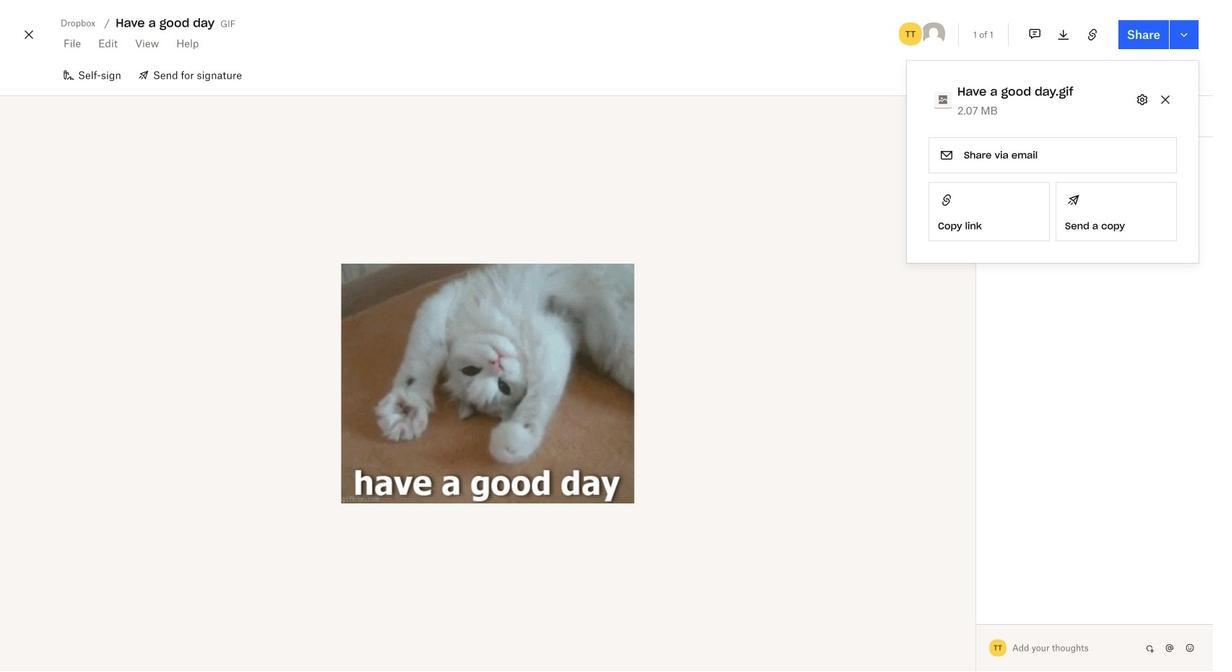 Task type: describe. For each thing, give the bounding box(es) containing it.
add your thoughts image
[[1013, 640, 1130, 656]]

Add your thoughts text field
[[1013, 636, 1141, 660]]

have a good day.gif image
[[341, 264, 635, 504]]



Task type: vqa. For each thing, say whether or not it's contained in the screenshot.
the Close right sidebar image
yes



Task type: locate. For each thing, give the bounding box(es) containing it.
terry turtle image
[[898, 21, 924, 47]]

close right sidebar image
[[1185, 108, 1202, 125]]

close image
[[20, 23, 38, 46]]

jeremy miller image
[[921, 21, 947, 47]]



